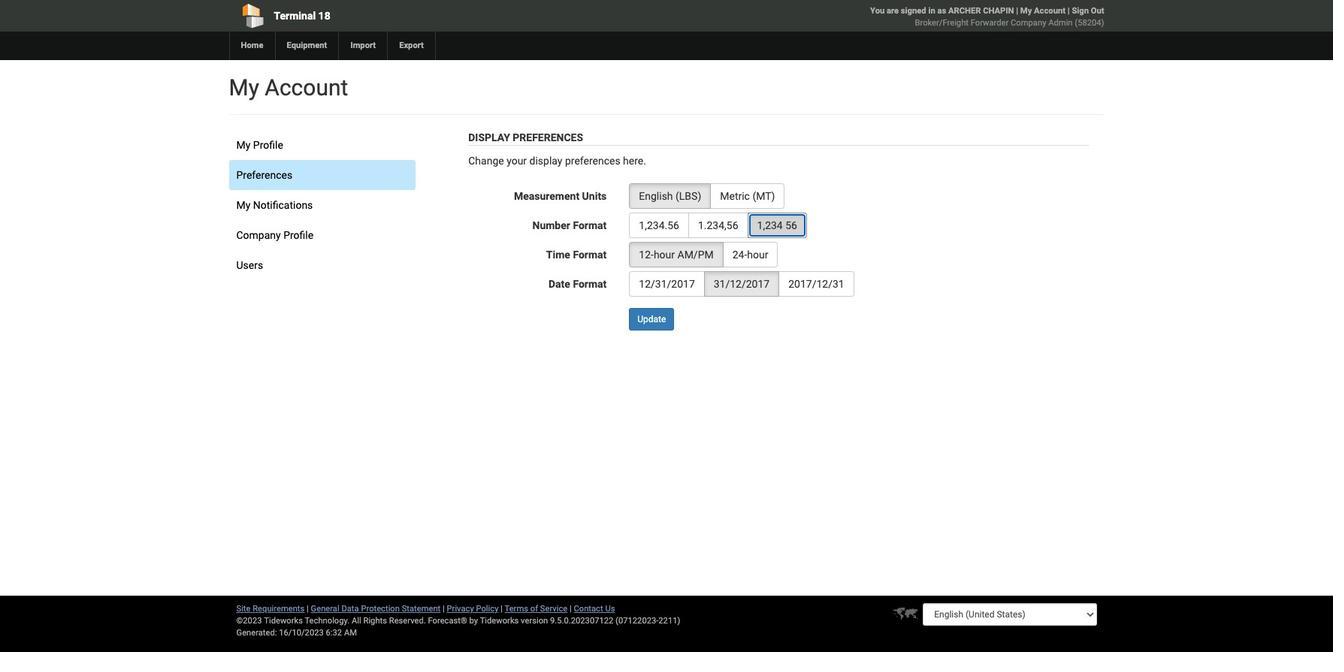 Task type: vqa. For each thing, say whether or not it's contained in the screenshot.
version
yes



Task type: locate. For each thing, give the bounding box(es) containing it.
company inside you are signed in as archer chapin | my account | sign out broker/freight forwarder company admin (58204)
[[1011, 18, 1047, 28]]

12-hour am/pm
[[639, 249, 714, 261]]

format
[[573, 220, 607, 232], [573, 249, 607, 261], [573, 278, 607, 290]]

general
[[311, 604, 340, 614]]

statement
[[402, 604, 441, 614]]

9.5.0.202307122
[[550, 616, 614, 626]]

my right chapin
[[1021, 6, 1032, 16]]

format right date
[[573, 278, 607, 290]]

account down equipment link
[[265, 74, 348, 101]]

account up admin
[[1035, 6, 1066, 16]]

0 horizontal spatial account
[[265, 74, 348, 101]]

(58204)
[[1075, 18, 1105, 28]]

hour down 1,234
[[748, 249, 769, 261]]

account inside you are signed in as archer chapin | my account | sign out broker/freight forwarder company admin (58204)
[[1035, 6, 1066, 16]]

1 vertical spatial profile
[[284, 229, 314, 241]]

terminal
[[274, 10, 316, 22]]

(07122023-
[[616, 616, 659, 626]]

1 horizontal spatial preferences
[[513, 132, 583, 144]]

3 format from the top
[[573, 278, 607, 290]]

metric
[[720, 190, 750, 202]]

profile
[[253, 139, 283, 151], [284, 229, 314, 241]]

2 vertical spatial format
[[573, 278, 607, 290]]

my profile
[[236, 139, 283, 151]]

| up "tideworks"
[[501, 604, 503, 614]]

my account link
[[1021, 6, 1066, 16]]

data
[[342, 604, 359, 614]]

my down home link
[[229, 74, 259, 101]]

0 horizontal spatial company
[[236, 229, 281, 241]]

am/pm
[[678, 249, 714, 261]]

my for my account
[[229, 74, 259, 101]]

are
[[887, 6, 899, 16]]

0 horizontal spatial profile
[[253, 139, 283, 151]]

1 horizontal spatial profile
[[284, 229, 314, 241]]

1 hour from the left
[[654, 249, 675, 261]]

0 vertical spatial account
[[1035, 6, 1066, 16]]

hour up 12/31/2017
[[654, 249, 675, 261]]

|
[[1017, 6, 1019, 16], [1068, 6, 1070, 16], [307, 604, 309, 614], [443, 604, 445, 614], [501, 604, 503, 614], [570, 604, 572, 614]]

my account
[[229, 74, 348, 101]]

chapin
[[984, 6, 1015, 16]]

my notifications
[[236, 199, 313, 211]]

1 horizontal spatial company
[[1011, 18, 1047, 28]]

| left general
[[307, 604, 309, 614]]

date
[[549, 278, 571, 290]]

24-hour
[[733, 249, 769, 261]]

2 format from the top
[[573, 249, 607, 261]]

1 vertical spatial account
[[265, 74, 348, 101]]

0 vertical spatial profile
[[253, 139, 283, 151]]

english (lbs)
[[639, 190, 702, 202]]

format for number format
[[573, 220, 607, 232]]

company down my account link
[[1011, 18, 1047, 28]]

rights
[[363, 616, 387, 626]]

number format
[[533, 220, 607, 232]]

1,234
[[757, 220, 783, 232]]

profile up my notifications
[[253, 139, 283, 151]]

terminal 18 link
[[229, 0, 581, 32]]

company up users
[[236, 229, 281, 241]]

0 vertical spatial company
[[1011, 18, 1047, 28]]

of
[[531, 604, 538, 614]]

notifications
[[253, 199, 313, 211]]

change your display preferences here.
[[469, 155, 647, 167]]

home link
[[229, 32, 275, 60]]

profile for company profile
[[284, 229, 314, 241]]

0 vertical spatial format
[[573, 220, 607, 232]]

1.234,56
[[698, 220, 739, 232]]

metric (mt)
[[720, 190, 775, 202]]

sign
[[1072, 6, 1089, 16]]

account
[[1035, 6, 1066, 16], [265, 74, 348, 101]]

0 vertical spatial preferences
[[513, 132, 583, 144]]

my for my notifications
[[236, 199, 251, 211]]

2 hour from the left
[[748, 249, 769, 261]]

format right time in the left of the page
[[573, 249, 607, 261]]

0 horizontal spatial hour
[[654, 249, 675, 261]]

terms of service link
[[505, 604, 568, 614]]

service
[[540, 604, 568, 614]]

my
[[1021, 6, 1032, 16], [229, 74, 259, 101], [236, 139, 251, 151], [236, 199, 251, 211]]

company
[[1011, 18, 1047, 28], [236, 229, 281, 241]]

measurement units
[[514, 190, 607, 202]]

1 vertical spatial format
[[573, 249, 607, 261]]

forecast®
[[428, 616, 467, 626]]

display
[[530, 155, 563, 167]]

(mt)
[[753, 190, 775, 202]]

out
[[1091, 6, 1105, 16]]

tideworks
[[480, 616, 519, 626]]

1 horizontal spatial account
[[1035, 6, 1066, 16]]

my up my notifications
[[236, 139, 251, 151]]

preferences
[[513, 132, 583, 144], [236, 169, 293, 181]]

1 format from the top
[[573, 220, 607, 232]]

profile down notifications
[[284, 229, 314, 241]]

broker/freight
[[915, 18, 969, 28]]

1 vertical spatial company
[[236, 229, 281, 241]]

format down units
[[573, 220, 607, 232]]

contact
[[574, 604, 603, 614]]

©2023 tideworks
[[236, 616, 303, 626]]

change
[[469, 155, 504, 167]]

my left notifications
[[236, 199, 251, 211]]

preferences up display
[[513, 132, 583, 144]]

18
[[318, 10, 331, 22]]

1,234 56
[[757, 220, 798, 232]]

import
[[351, 41, 376, 50]]

format for time format
[[573, 249, 607, 261]]

1 horizontal spatial hour
[[748, 249, 769, 261]]

0 horizontal spatial preferences
[[236, 169, 293, 181]]

preferences down my profile
[[236, 169, 293, 181]]

requirements
[[253, 604, 305, 614]]

display preferences
[[469, 132, 583, 144]]

export
[[399, 41, 424, 50]]



Task type: describe. For each thing, give the bounding box(es) containing it.
number
[[533, 220, 571, 232]]

date format
[[549, 278, 607, 290]]

format for date format
[[573, 278, 607, 290]]

display
[[469, 132, 510, 144]]

12/31/2017
[[639, 278, 695, 290]]

terminal 18
[[274, 10, 331, 22]]

as
[[938, 6, 947, 16]]

time
[[546, 249, 571, 261]]

hour for 24-
[[748, 249, 769, 261]]

archer
[[949, 6, 981, 16]]

profile for my profile
[[253, 139, 283, 151]]

measurement
[[514, 190, 580, 202]]

terms
[[505, 604, 529, 614]]

export link
[[387, 32, 435, 60]]

preferences
[[565, 155, 621, 167]]

units
[[582, 190, 607, 202]]

all
[[352, 616, 361, 626]]

admin
[[1049, 18, 1073, 28]]

12-
[[639, 249, 654, 261]]

site requirements link
[[236, 604, 305, 614]]

time format
[[546, 249, 607, 261]]

privacy
[[447, 604, 474, 614]]

am
[[344, 629, 357, 638]]

your
[[507, 155, 527, 167]]

english
[[639, 190, 673, 202]]

privacy policy link
[[447, 604, 499, 614]]

sign out link
[[1072, 6, 1105, 16]]

1 vertical spatial preferences
[[236, 169, 293, 181]]

version
[[521, 616, 548, 626]]

you are signed in as archer chapin | my account | sign out broker/freight forwarder company admin (58204)
[[871, 6, 1105, 28]]

by
[[470, 616, 478, 626]]

generated:
[[236, 629, 277, 638]]

16/10/2023
[[279, 629, 324, 638]]

us
[[606, 604, 615, 614]]

equipment link
[[275, 32, 339, 60]]

| up 9.5.0.202307122
[[570, 604, 572, 614]]

in
[[929, 6, 936, 16]]

my for my profile
[[236, 139, 251, 151]]

users
[[236, 259, 263, 271]]

my inside you are signed in as archer chapin | my account | sign out broker/freight forwarder company admin (58204)
[[1021, 6, 1032, 16]]

2211)
[[659, 616, 681, 626]]

policy
[[476, 604, 499, 614]]

signed
[[901, 6, 927, 16]]

| left sign
[[1068, 6, 1070, 16]]

site
[[236, 604, 251, 614]]

| right chapin
[[1017, 6, 1019, 16]]

here.
[[623, 155, 647, 167]]

site requirements | general data protection statement | privacy policy | terms of service | contact us ©2023 tideworks technology. all rights reserved. forecast® by tideworks version 9.5.0.202307122 (07122023-2211) generated: 16/10/2023 6:32 am
[[236, 604, 681, 638]]

update button
[[630, 308, 675, 331]]

technology.
[[305, 616, 350, 626]]

you
[[871, 6, 885, 16]]

31/12/2017
[[714, 278, 770, 290]]

forwarder
[[971, 18, 1009, 28]]

company profile
[[236, 229, 314, 241]]

6:32
[[326, 629, 342, 638]]

contact us link
[[574, 604, 615, 614]]

56
[[786, 220, 798, 232]]

24-
[[733, 249, 748, 261]]

2017/12/31
[[789, 278, 845, 290]]

home
[[241, 41, 264, 50]]

reserved.
[[389, 616, 426, 626]]

equipment
[[287, 41, 327, 50]]

hour for 12-
[[654, 249, 675, 261]]

| up "forecast®" on the left bottom of page
[[443, 604, 445, 614]]

protection
[[361, 604, 400, 614]]

update
[[638, 314, 666, 325]]

1,234.56
[[639, 220, 680, 232]]

(lbs)
[[676, 190, 702, 202]]



